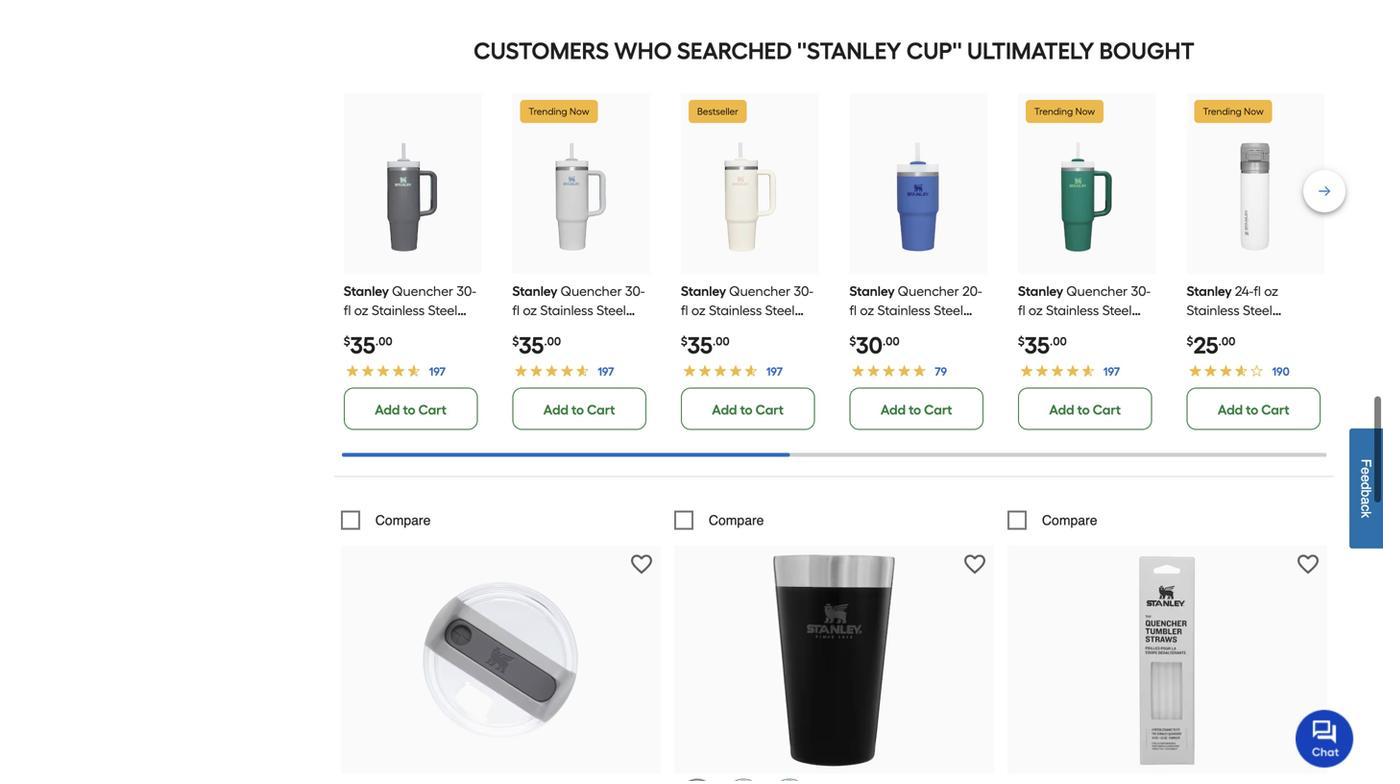 Task type: describe. For each thing, give the bounding box(es) containing it.
compare for 5013767403 element
[[709, 513, 764, 528]]

oz for third 35 list item from right's add to cart 'link'
[[523, 302, 537, 318]]

tumbler for 4th stanley quencher 30-fl oz stainless steel insulated tumbler image from the right
[[403, 321, 453, 338]]

a
[[1359, 497, 1375, 505]]

cart for stanley quencher 20-fl oz stainless steel insulated tumbler image
[[925, 402, 953, 418]]

customers who searched ''stanley cup'' ultimately bought heading
[[342, 32, 1327, 70]]

$ 35 .00 for add to cart 'link' associated with fourth 35 list item from the right
[[344, 331, 393, 359]]

stanley 24-fl oz stainless steel insulated water bottle image
[[1201, 142, 1311, 252]]

3 .00 from the left
[[713, 334, 730, 348]]

$ inside $ 25 .00
[[1187, 334, 1194, 348]]

add to cart link for third 35 list item from right
[[513, 388, 647, 430]]

1 insulated from the left
[[344, 321, 400, 338]]

insulated inside quencher 20- fl oz stainless steel insulated tumbler
[[850, 321, 906, 338]]

add for "30" list item
[[881, 402, 906, 418]]

1 heart outline image from the left
[[965, 554, 986, 575]]

5013767403 element
[[674, 511, 764, 530]]

$ 25 .00
[[1187, 331, 1236, 359]]

tumbler for 4th stanley quencher 30-fl oz stainless steel insulated tumbler image from the left
[[1078, 321, 1128, 338]]

tumbler for 3rd stanley quencher 30-fl oz stainless steel insulated tumbler image from right
[[572, 321, 622, 338]]

.00 inside $ 30 .00
[[883, 334, 900, 348]]

.00 inside $ 25 .00
[[1219, 334, 1236, 348]]

searched
[[677, 37, 792, 65]]

fl for stanley quencher 20-fl oz stainless steel insulated tumbler image
[[850, 302, 857, 318]]

fl for 3rd stanley quencher 30-fl oz stainless steel insulated tumbler image from right
[[513, 302, 520, 318]]

1 35 list item from the left
[[344, 93, 482, 430]]

stainless inside 24-fl oz stainless steel insulated water bottle
[[1187, 302, 1240, 318]]

1 add to cart from the left
[[375, 402, 447, 418]]

1 .00 from the left
[[376, 334, 393, 348]]

add to cart inside "30" list item
[[881, 402, 953, 418]]

3 quencher 30- fl oz stainless steel insulated tumbler from the left
[[681, 283, 814, 338]]

$ 30 .00
[[850, 331, 900, 359]]

quencher for 4th stanley quencher 30-fl oz stainless steel insulated tumbler image from the left
[[1067, 283, 1128, 299]]

5014688113 element
[[341, 511, 431, 530]]

steel for 3rd stanley quencher 30-fl oz stainless steel insulated tumbler image from right
[[597, 302, 626, 318]]

add for third 35 list item from right
[[544, 402, 569, 418]]

c
[[1359, 505, 1375, 511]]

to for third 35 list item from right
[[572, 402, 584, 418]]

stanley for stanley quencher 20-fl oz stainless steel insulated tumbler image
[[850, 283, 895, 299]]

5 insulated from the left
[[1019, 321, 1074, 338]]

add for first 35 list item from right
[[1050, 402, 1075, 418]]

customers
[[474, 37, 609, 65]]

2 .00 from the left
[[544, 334, 561, 348]]

5014688129 element
[[1008, 511, 1098, 530]]

3 add to cart from the left
[[712, 402, 784, 418]]

steel for 4th stanley quencher 30-fl oz stainless steel insulated tumbler image from the left
[[1103, 302, 1132, 318]]

add to cart link for "30" list item
[[850, 388, 984, 430]]

$ 35 .00 for third 35 list item from right's add to cart 'link'
[[513, 331, 561, 359]]

trending now inside 25 list item
[[1204, 106, 1264, 117]]

to for first 35 list item from right
[[1078, 402, 1090, 418]]

2 heart outline image from the left
[[1298, 554, 1319, 575]]

add for 2nd 35 list item from the right
[[712, 402, 738, 418]]

oz for add to cart 'link' related to 2nd 35 list item from the right
[[692, 302, 706, 318]]

5 .00 from the left
[[1050, 334, 1067, 348]]

compare for the 5014688129 element
[[1043, 513, 1098, 528]]

cup''
[[907, 37, 963, 65]]

stanley for third stanley quencher 30-fl oz stainless steel insulated tumbler image from left
[[681, 283, 727, 299]]

24-fl oz stainless steel insulated water bottle
[[1187, 283, 1323, 338]]

quencher for third stanley quencher 30-fl oz stainless steel insulated tumbler image from left
[[730, 283, 791, 299]]

3 $ from the left
[[681, 334, 688, 348]]

k
[[1359, 511, 1375, 518]]

30 list item
[[850, 93, 988, 430]]

f
[[1359, 459, 1375, 467]]

4 quencher 30- fl oz stainless steel insulated tumbler from the left
[[1019, 283, 1151, 338]]

trending inside 25 list item
[[1204, 106, 1242, 117]]

2 trending from the left
[[1035, 106, 1074, 117]]

add to cart link for 25 list item
[[1187, 388, 1321, 430]]

oz for add to cart 'link' within the "30" list item
[[860, 302, 875, 318]]

35 for third stanley quencher 30-fl oz stainless steel insulated tumbler image from left
[[688, 331, 713, 359]]

cart for 4th stanley quencher 30-fl oz stainless steel insulated tumbler image from the right
[[419, 402, 447, 418]]

2 add to cart from the left
[[544, 402, 615, 418]]

3 35 list item from the left
[[681, 93, 819, 430]]

2 $ from the left
[[513, 334, 519, 348]]

24-
[[1236, 283, 1254, 299]]

quencher 20- fl oz stainless steel insulated tumbler
[[850, 283, 982, 338]]

tumbler for stanley quencher 20-fl oz stainless steel insulated tumbler image
[[909, 321, 959, 338]]

quencher for 3rd stanley quencher 30-fl oz stainless steel insulated tumbler image from right
[[561, 283, 622, 299]]

quencher for 4th stanley quencher 30-fl oz stainless steel insulated tumbler image from the right
[[392, 283, 454, 299]]

5 add to cart from the left
[[1050, 402, 1121, 418]]

steel for stanley quencher 20-fl oz stainless steel insulated tumbler image
[[934, 302, 964, 318]]

2 quencher 30- fl oz stainless steel insulated tumbler from the left
[[513, 283, 645, 338]]

fl for third stanley quencher 30-fl oz stainless steel insulated tumbler image from left
[[681, 302, 689, 318]]

$ inside $ 30 .00
[[850, 334, 857, 348]]

stainless for 4th stanley quencher 30-fl oz stainless steel insulated tumbler image from the right
[[372, 302, 425, 318]]

add for 25 list item
[[1218, 402, 1244, 418]]

4 stanley quencher 30-fl oz stainless steel insulated tumbler image from the left
[[1032, 142, 1143, 252]]

1 stanley quencher 30-fl oz stainless steel insulated tumbler image from the left
[[358, 142, 468, 252]]

20-
[[963, 283, 982, 299]]

$ 35 .00 for add to cart 'link' related to 2nd 35 list item from the right
[[681, 331, 730, 359]]

cart for 4th stanley quencher 30-fl oz stainless steel insulated tumbler image from the left
[[1093, 402, 1121, 418]]

1 e from the top
[[1359, 467, 1375, 475]]

water
[[1246, 321, 1284, 338]]

compare for the 5014688113 element
[[376, 513, 431, 528]]

oz for first 35 list item from right add to cart 'link'
[[1029, 302, 1043, 318]]

bottle
[[1287, 321, 1323, 338]]

stainless for 4th stanley quencher 30-fl oz stainless steel insulated tumbler image from the left
[[1047, 302, 1100, 318]]

add to cart link for first 35 list item from right
[[1019, 388, 1153, 430]]

stanley quencher 20-fl oz stainless steel insulated tumbler image
[[864, 142, 974, 252]]

f e e d b a c k
[[1359, 459, 1375, 518]]

25 list item
[[1187, 93, 1325, 430]]



Task type: locate. For each thing, give the bounding box(es) containing it.
quencher for stanley quencher 20-fl oz stainless steel insulated tumbler image
[[898, 283, 960, 299]]

2 cart from the left
[[587, 402, 615, 418]]

add inside 25 list item
[[1218, 402, 1244, 418]]

0 horizontal spatial compare
[[376, 513, 431, 528]]

4 add from the left
[[881, 402, 906, 418]]

b
[[1359, 490, 1375, 497]]

4 insulated from the left
[[850, 321, 906, 338]]

6 add to cart from the left
[[1218, 402, 1290, 418]]

add inside "30" list item
[[881, 402, 906, 418]]

1 quencher from the left
[[392, 283, 454, 299]]

add to cart link inside 25 list item
[[1187, 388, 1321, 430]]

stainless for stanley quencher 20-fl oz stainless steel insulated tumbler image
[[878, 302, 931, 318]]

4 steel from the left
[[934, 302, 964, 318]]

1 quencher 30- fl oz stainless steel insulated tumbler from the left
[[344, 283, 476, 338]]

1 30- from the left
[[457, 283, 476, 299]]

steel inside 24-fl oz stainless steel insulated water bottle
[[1244, 302, 1273, 318]]

35 for 4th stanley quencher 30-fl oz stainless steel insulated tumbler image from the left
[[1025, 331, 1050, 359]]

3 compare from the left
[[1043, 513, 1098, 528]]

$ 35 .00
[[344, 331, 393, 359], [513, 331, 561, 359], [681, 331, 730, 359], [1019, 331, 1067, 359]]

add to cart
[[375, 402, 447, 418], [544, 402, 615, 418], [712, 402, 784, 418], [881, 402, 953, 418], [1050, 402, 1121, 418], [1218, 402, 1290, 418]]

2 stanley from the left
[[513, 283, 558, 299]]

6 cart from the left
[[1262, 402, 1290, 418]]

stanley 10-11083-008 quencher travel tumbler replacement part - 1-fl oz clear plastic tumbler image
[[395, 555, 607, 766]]

2 horizontal spatial trending
[[1204, 106, 1242, 117]]

stainless inside quencher 20- fl oz stainless steel insulated tumbler
[[878, 302, 931, 318]]

3 stainless from the left
[[709, 302, 762, 318]]

fl for 4th stanley quencher 30-fl oz stainless steel insulated tumbler image from the right
[[344, 302, 351, 318]]

to
[[403, 402, 416, 418], [572, 402, 584, 418], [740, 402, 753, 418], [909, 402, 922, 418], [1078, 402, 1090, 418], [1247, 402, 1259, 418]]

quencher 30- fl oz stainless steel insulated tumbler
[[344, 283, 476, 338], [513, 283, 645, 338], [681, 283, 814, 338], [1019, 283, 1151, 338]]

stanley 10-02998-010 1-fl oz plastic tumbler (4-pack) image
[[1062, 555, 1274, 766]]

2 compare from the left
[[709, 513, 764, 528]]

3 trending from the left
[[1204, 106, 1242, 117]]

oz
[[1265, 283, 1279, 299], [354, 302, 369, 318], [523, 302, 537, 318], [692, 302, 706, 318], [860, 302, 875, 318], [1029, 302, 1043, 318]]

2 now from the left
[[1076, 106, 1096, 117]]

cart
[[419, 402, 447, 418], [587, 402, 615, 418], [756, 402, 784, 418], [925, 402, 953, 418], [1093, 402, 1121, 418], [1262, 402, 1290, 418]]

4 $ from the left
[[850, 334, 857, 348]]

3 tumbler from the left
[[740, 321, 791, 338]]

2 add to cart link from the left
[[513, 388, 647, 430]]

5 cart from the left
[[1093, 402, 1121, 418]]

2 tumbler from the left
[[572, 321, 622, 338]]

cart for 3rd stanley quencher 30-fl oz stainless steel insulated tumbler image from right
[[587, 402, 615, 418]]

3 35 from the left
[[688, 331, 713, 359]]

3 add to cart link from the left
[[681, 388, 815, 430]]

3 30- from the left
[[794, 283, 814, 299]]

1 horizontal spatial now
[[1076, 106, 1096, 117]]

1 horizontal spatial compare
[[709, 513, 764, 528]]

e up b
[[1359, 475, 1375, 482]]

35
[[351, 331, 376, 359], [519, 331, 544, 359], [688, 331, 713, 359], [1025, 331, 1050, 359]]

customers who searched ''stanley cup'' ultimately bought
[[474, 37, 1195, 65]]

add to cart link
[[344, 388, 478, 430], [513, 388, 647, 430], [681, 388, 815, 430], [850, 388, 984, 430], [1019, 388, 1153, 430], [1187, 388, 1321, 430]]

2 quencher from the left
[[561, 283, 622, 299]]

add to cart inside 25 list item
[[1218, 402, 1290, 418]]

fl inside quencher 20- fl oz stainless steel insulated tumbler
[[850, 302, 857, 318]]

4 $ 35 .00 from the left
[[1019, 331, 1067, 359]]

4 stanley from the left
[[850, 283, 895, 299]]

now inside 25 list item
[[1245, 106, 1264, 117]]

who
[[614, 37, 672, 65]]

bestseller
[[698, 106, 739, 117]]

1 cart from the left
[[419, 402, 447, 418]]

trending now
[[529, 106, 590, 117], [1035, 106, 1096, 117], [1204, 106, 1264, 117]]

trending down ultimately
[[1035, 106, 1074, 117]]

0 horizontal spatial heart outline image
[[965, 554, 986, 575]]

compare inside the 5014688113 element
[[376, 513, 431, 528]]

6 add from the left
[[1218, 402, 1244, 418]]

6 steel from the left
[[1244, 302, 1273, 318]]

5 add to cart link from the left
[[1019, 388, 1153, 430]]

1 $ 35 .00 from the left
[[344, 331, 393, 359]]

stanley inside "30" list item
[[850, 283, 895, 299]]

.00
[[376, 334, 393, 348], [544, 334, 561, 348], [713, 334, 730, 348], [883, 334, 900, 348], [1050, 334, 1067, 348], [1219, 334, 1236, 348]]

fl for 4th stanley quencher 30-fl oz stainless steel insulated tumbler image from the left
[[1019, 302, 1026, 318]]

6 insulated from the left
[[1187, 321, 1243, 338]]

tumbler
[[403, 321, 453, 338], [572, 321, 622, 338], [740, 321, 791, 338], [909, 321, 959, 338], [1078, 321, 1128, 338]]

steel for 4th stanley quencher 30-fl oz stainless steel insulated tumbler image from the right
[[428, 302, 458, 318]]

e
[[1359, 467, 1375, 475], [1359, 475, 1375, 482]]

0 horizontal spatial trending
[[529, 106, 568, 117]]

4 tumbler from the left
[[909, 321, 959, 338]]

stanley inside 25 list item
[[1187, 283, 1233, 299]]

3 cart from the left
[[756, 402, 784, 418]]

30
[[857, 331, 883, 359]]

2 horizontal spatial now
[[1245, 106, 1264, 117]]

35 list item
[[344, 93, 482, 430], [513, 93, 650, 430], [681, 93, 819, 430], [1019, 93, 1156, 430]]

3 steel from the left
[[766, 302, 795, 318]]

tumbler inside quencher 20- fl oz stainless steel insulated tumbler
[[909, 321, 959, 338]]

4 cart from the left
[[925, 402, 953, 418]]

stanley for stanley 24-fl oz stainless steel insulated water bottle image
[[1187, 283, 1233, 299]]

1 horizontal spatial trending now
[[1035, 106, 1096, 117]]

oz inside 24-fl oz stainless steel insulated water bottle
[[1265, 283, 1279, 299]]

4 35 list item from the left
[[1019, 93, 1156, 430]]

1 stanley from the left
[[344, 283, 389, 299]]

fl inside 24-fl oz stainless steel insulated water bottle
[[1254, 283, 1262, 299]]

6 stainless from the left
[[1187, 302, 1240, 318]]

stanley quencher 30-fl oz stainless steel insulated tumbler image
[[358, 142, 468, 252], [526, 142, 637, 252], [695, 142, 805, 252], [1032, 142, 1143, 252]]

trending down customers
[[529, 106, 568, 117]]

add to cart link inside "30" list item
[[850, 388, 984, 430]]

4 add to cart from the left
[[881, 402, 953, 418]]

steel for third stanley quencher 30-fl oz stainless steel insulated tumbler image from left
[[766, 302, 795, 318]]

1 stainless from the left
[[372, 302, 425, 318]]

2 trending now from the left
[[1035, 106, 1096, 117]]

heart outline image
[[631, 554, 652, 575]]

1 now from the left
[[570, 106, 590, 117]]

3 $ 35 .00 from the left
[[681, 331, 730, 359]]

1 to from the left
[[403, 402, 416, 418]]

3 insulated from the left
[[681, 321, 737, 338]]

add
[[375, 402, 400, 418], [544, 402, 569, 418], [712, 402, 738, 418], [881, 402, 906, 418], [1050, 402, 1075, 418], [1218, 402, 1244, 418]]

0 horizontal spatial trending now
[[529, 106, 590, 117]]

1 trending now from the left
[[529, 106, 590, 117]]

2 steel from the left
[[597, 302, 626, 318]]

35 for 4th stanley quencher 30-fl oz stainless steel insulated tumbler image from the right
[[351, 331, 376, 359]]

quencher inside quencher 20- fl oz stainless steel insulated tumbler
[[898, 283, 960, 299]]

oz for add to cart 'link' associated with fourth 35 list item from the right
[[354, 302, 369, 318]]

5 $ from the left
[[1019, 334, 1025, 348]]

now down ultimately
[[1076, 106, 1096, 117]]

6 stanley from the left
[[1187, 283, 1233, 299]]

6 add to cart link from the left
[[1187, 388, 1321, 430]]

2 e from the top
[[1359, 475, 1375, 482]]

4 stainless from the left
[[878, 302, 931, 318]]

2 stanley quencher 30-fl oz stainless steel insulated tumbler image from the left
[[526, 142, 637, 252]]

2 horizontal spatial trending now
[[1204, 106, 1264, 117]]

0 horizontal spatial now
[[570, 106, 590, 117]]

1 steel from the left
[[428, 302, 458, 318]]

to inside "30" list item
[[909, 402, 922, 418]]

to for "30" list item
[[909, 402, 922, 418]]

now down customers
[[570, 106, 590, 117]]

5 quencher from the left
[[1067, 283, 1128, 299]]

3 stanley from the left
[[681, 283, 727, 299]]

trending now down customers
[[529, 106, 590, 117]]

3 add from the left
[[712, 402, 738, 418]]

3 trending now from the left
[[1204, 106, 1264, 117]]

2 $ 35 .00 from the left
[[513, 331, 561, 359]]

cart inside 25 list item
[[1262, 402, 1290, 418]]

f e e d b a c k button
[[1350, 428, 1384, 549]]

insulated inside 24-fl oz stainless steel insulated water bottle
[[1187, 321, 1243, 338]]

trending
[[529, 106, 568, 117], [1035, 106, 1074, 117], [1204, 106, 1242, 117]]

4 35 from the left
[[1025, 331, 1050, 359]]

2 30- from the left
[[626, 283, 645, 299]]

1 horizontal spatial trending
[[1035, 106, 1074, 117]]

stanley 10-02282-299 16-fl oz stainless steel insulated travel beer-pint image
[[729, 555, 940, 766]]

1 tumbler from the left
[[403, 321, 453, 338]]

1 add from the left
[[375, 402, 400, 418]]

2 35 from the left
[[519, 331, 544, 359]]

now
[[570, 106, 590, 117], [1076, 106, 1096, 117], [1245, 106, 1264, 117]]

heart outline image
[[965, 554, 986, 575], [1298, 554, 1319, 575]]

trending now down ultimately
[[1035, 106, 1096, 117]]

3 stanley quencher 30-fl oz stainless steel insulated tumbler image from the left
[[695, 142, 805, 252]]

fl
[[1254, 283, 1262, 299], [344, 302, 351, 318], [513, 302, 520, 318], [681, 302, 689, 318], [850, 302, 857, 318], [1019, 302, 1026, 318]]

ultimately
[[968, 37, 1095, 65]]

add to cart link for fourth 35 list item from the right
[[344, 388, 478, 430]]

2 35 list item from the left
[[513, 93, 650, 430]]

stainless for 3rd stanley quencher 30-fl oz stainless steel insulated tumbler image from right
[[541, 302, 594, 318]]

compare inside 5013767403 element
[[709, 513, 764, 528]]

2 to from the left
[[572, 402, 584, 418]]

stainless
[[372, 302, 425, 318], [541, 302, 594, 318], [709, 302, 762, 318], [878, 302, 931, 318], [1047, 302, 1100, 318], [1187, 302, 1240, 318]]

35 for 3rd stanley quencher 30-fl oz stainless steel insulated tumbler image from right
[[519, 331, 544, 359]]

6 .00 from the left
[[1219, 334, 1236, 348]]

25
[[1194, 331, 1219, 359]]

chat invite button image
[[1296, 709, 1355, 768]]

oz inside quencher 20- fl oz stainless steel insulated tumbler
[[860, 302, 875, 318]]

compare
[[376, 513, 431, 528], [709, 513, 764, 528], [1043, 513, 1098, 528]]

3 to from the left
[[740, 402, 753, 418]]

4 to from the left
[[909, 402, 922, 418]]

2 insulated from the left
[[513, 321, 568, 338]]

5 steel from the left
[[1103, 302, 1132, 318]]

1 horizontal spatial heart outline image
[[1298, 554, 1319, 575]]

quencher
[[392, 283, 454, 299], [561, 283, 622, 299], [730, 283, 791, 299], [898, 283, 960, 299], [1067, 283, 1128, 299]]

steel
[[428, 302, 458, 318], [597, 302, 626, 318], [766, 302, 795, 318], [934, 302, 964, 318], [1103, 302, 1132, 318], [1244, 302, 1273, 318]]

3 now from the left
[[1245, 106, 1264, 117]]

to inside 25 list item
[[1247, 402, 1259, 418]]

''stanley
[[797, 37, 902, 65]]

cart inside "30" list item
[[925, 402, 953, 418]]

now up stanley 24-fl oz stainless steel insulated water bottle image
[[1245, 106, 1264, 117]]

stanley for 4th stanley quencher 30-fl oz stainless steel insulated tumbler image from the left
[[1019, 283, 1064, 299]]

5 to from the left
[[1078, 402, 1090, 418]]

1 $ from the left
[[344, 334, 351, 348]]

$
[[344, 334, 351, 348], [513, 334, 519, 348], [681, 334, 688, 348], [850, 334, 857, 348], [1019, 334, 1025, 348], [1187, 334, 1194, 348]]

add to cart link for 2nd 35 list item from the right
[[681, 388, 815, 430]]

insulated
[[344, 321, 400, 338], [513, 321, 568, 338], [681, 321, 737, 338], [850, 321, 906, 338], [1019, 321, 1074, 338], [1187, 321, 1243, 338]]

stanley for 3rd stanley quencher 30-fl oz stainless steel insulated tumbler image from right
[[513, 283, 558, 299]]

trending now up stanley 24-fl oz stainless steel insulated water bottle image
[[1204, 106, 1264, 117]]

cart for third stanley quencher 30-fl oz stainless steel insulated tumbler image from left
[[756, 402, 784, 418]]

5 stanley from the left
[[1019, 283, 1064, 299]]

e up d
[[1359, 467, 1375, 475]]

steel inside quencher 20- fl oz stainless steel insulated tumbler
[[934, 302, 964, 318]]

30-
[[457, 283, 476, 299], [626, 283, 645, 299], [794, 283, 814, 299], [1132, 283, 1151, 299]]

5 add from the left
[[1050, 402, 1075, 418]]

to for fourth 35 list item from the right
[[403, 402, 416, 418]]

d
[[1359, 482, 1375, 490]]

cart for stanley 24-fl oz stainless steel insulated water bottle image
[[1262, 402, 1290, 418]]

1 35 from the left
[[351, 331, 376, 359]]

trending up stanley 24-fl oz stainless steel insulated water bottle image
[[1204, 106, 1242, 117]]

4 30- from the left
[[1132, 283, 1151, 299]]

stanley for 4th stanley quencher 30-fl oz stainless steel insulated tumbler image from the right
[[344, 283, 389, 299]]

stainless for third stanley quencher 30-fl oz stainless steel insulated tumbler image from left
[[709, 302, 762, 318]]

1 trending from the left
[[529, 106, 568, 117]]

add for fourth 35 list item from the right
[[375, 402, 400, 418]]

1 compare from the left
[[376, 513, 431, 528]]

compare inside the 5014688129 element
[[1043, 513, 1098, 528]]

5 tumbler from the left
[[1078, 321, 1128, 338]]

to for 2nd 35 list item from the right
[[740, 402, 753, 418]]

to for 25 list item
[[1247, 402, 1259, 418]]

bought
[[1100, 37, 1195, 65]]

2 horizontal spatial compare
[[1043, 513, 1098, 528]]

stanley
[[344, 283, 389, 299], [513, 283, 558, 299], [681, 283, 727, 299], [850, 283, 895, 299], [1019, 283, 1064, 299], [1187, 283, 1233, 299]]

tumbler for third stanley quencher 30-fl oz stainless steel insulated tumbler image from left
[[740, 321, 791, 338]]

5 stainless from the left
[[1047, 302, 1100, 318]]

$ 35 .00 for first 35 list item from right add to cart 'link'
[[1019, 331, 1067, 359]]



Task type: vqa. For each thing, say whether or not it's contained in the screenshot.
Tumbler inside Quencher 20- fl oz Stainless Steel Insulated Tumbler
yes



